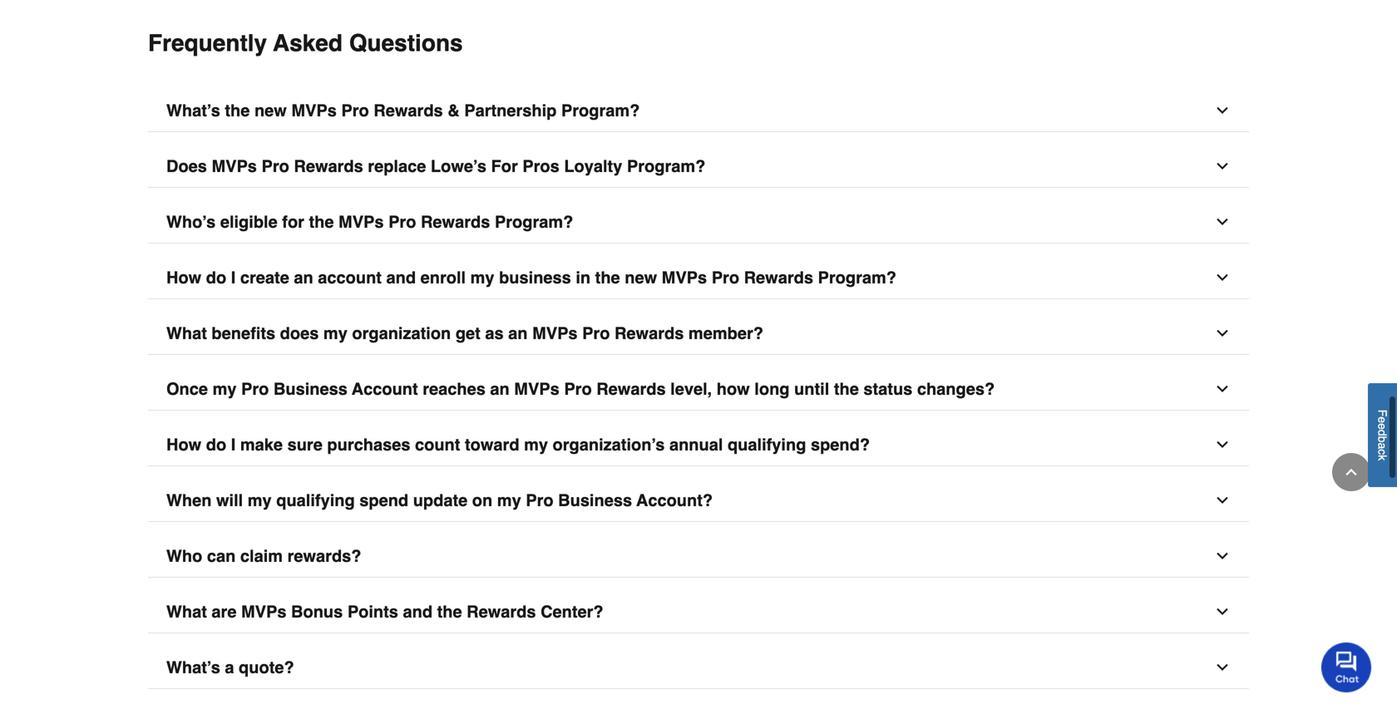 Task type: describe. For each thing, give the bounding box(es) containing it.
k
[[1376, 455, 1390, 461]]

pro inside when will my qualifying spend update on my pro business account? button
[[526, 479, 554, 499]]

pro inside how do i create an account and enroll my business in the new mvps pro rewards program? 'button'
[[712, 256, 740, 276]]

when
[[166, 479, 212, 499]]

rewards inside how do i create an account and enroll my business in the new mvps pro rewards program? 'button'
[[744, 256, 814, 276]]

eligible
[[220, 201, 278, 220]]

how do i make sure purchases count toward my organization's annual qualifying spend?
[[166, 424, 870, 443]]

does
[[280, 312, 319, 331]]

account
[[352, 368, 418, 387]]

&
[[448, 89, 460, 108]]

and inside 'button'
[[386, 256, 416, 276]]

reaches
[[423, 368, 486, 387]]

chevron down image for in
[[1215, 258, 1231, 274]]

replace
[[368, 145, 426, 164]]

who can claim rewards?
[[166, 535, 361, 554]]

pros
[[523, 145, 560, 164]]

spend?
[[811, 424, 870, 443]]

chevron down image inside what are mvps bonus points and the rewards center? 'button'
[[1215, 592, 1231, 609]]

a inside button
[[225, 647, 234, 666]]

member?
[[689, 312, 764, 331]]

pro up organization's at the left of page
[[564, 368, 592, 387]]

chevron down image for account?
[[1215, 481, 1231, 497]]

my right will
[[248, 479, 272, 499]]

pro inside does mvps pro rewards replace lowe's for pros loyalty program? button
[[262, 145, 289, 164]]

i for make
[[231, 424, 236, 443]]

what benefits does my organization get as an mvps pro rewards member? button
[[148, 301, 1249, 343]]

program? inside button
[[495, 201, 573, 220]]

rewards?
[[287, 535, 361, 554]]

chevron up image
[[1343, 464, 1360, 481]]

level,
[[671, 368, 712, 387]]

bonus
[[291, 591, 343, 610]]

chat invite button image
[[1322, 642, 1373, 693]]

when will my qualifying spend update on my pro business account?
[[166, 479, 713, 499]]

claim
[[240, 535, 283, 554]]

c
[[1376, 450, 1390, 455]]

purchases
[[327, 424, 410, 443]]

who's eligible for the mvps pro rewards program? button
[[148, 189, 1249, 232]]

2 e from the top
[[1376, 424, 1390, 430]]

rewards inside "what benefits does my organization get as an mvps pro rewards member?" button
[[615, 312, 684, 331]]

what's for what's the new mvps pro rewards & partnership program?
[[166, 89, 220, 108]]

points
[[348, 591, 398, 610]]

my right does
[[324, 312, 348, 331]]

rewards inside the "once my pro business account reaches an mvps pro rewards level, how long until the status changes?" "button"
[[597, 368, 666, 387]]

frequently asked questions
[[148, 18, 463, 45]]

the inside 'button'
[[595, 256, 620, 276]]

account
[[318, 256, 382, 276]]

changes?
[[917, 368, 995, 387]]

chevron down image for organization's
[[1215, 425, 1231, 442]]

what for what benefits does my organization get as an mvps pro rewards member?
[[166, 312, 207, 331]]

program? inside 'button'
[[818, 256, 897, 276]]

does
[[166, 145, 207, 164]]

once my pro business account reaches an mvps pro rewards level, how long until the status changes? button
[[148, 357, 1249, 399]]

rewards inside what's the new mvps pro rewards & partnership program? button
[[374, 89, 443, 108]]

make
[[240, 424, 283, 443]]

my inside 'button'
[[471, 256, 495, 276]]

quote?
[[239, 647, 294, 666]]

mvps right does
[[212, 145, 257, 164]]

once
[[166, 368, 208, 387]]

what for what are mvps bonus points and the rewards center?
[[166, 591, 207, 610]]

1 e from the top
[[1376, 417, 1390, 424]]

create
[[240, 256, 289, 276]]

what's for what's a quote?
[[166, 647, 220, 666]]

center?
[[541, 591, 604, 610]]

who's eligible for the mvps pro rewards program?
[[166, 201, 573, 220]]

an inside 'button'
[[294, 256, 313, 276]]

what's a quote?
[[166, 647, 294, 666]]

for
[[282, 201, 304, 220]]

and inside 'button'
[[403, 591, 433, 610]]

scroll to top element
[[1333, 453, 1371, 492]]

mvps inside 'button'
[[241, 591, 287, 610]]

on
[[472, 479, 493, 499]]

how for how do i make sure purchases count toward my organization's annual qualifying spend?
[[166, 424, 201, 443]]

b
[[1376, 437, 1390, 443]]

what's the new mvps pro rewards & partnership program? button
[[148, 78, 1249, 120]]

status
[[864, 368, 913, 387]]

the inside "button"
[[834, 368, 859, 387]]

are
[[212, 591, 237, 610]]

enroll
[[421, 256, 466, 276]]

what's a quote? button
[[148, 635, 1249, 678]]

until
[[794, 368, 830, 387]]

1 horizontal spatial qualifying
[[728, 424, 806, 443]]

annual
[[670, 424, 723, 443]]

how do i make sure purchases count toward my organization's annual qualifying spend? button
[[148, 412, 1249, 455]]

my right on
[[497, 479, 521, 499]]

do for make
[[206, 424, 226, 443]]

questions
[[349, 18, 463, 45]]

business
[[499, 256, 571, 276]]

chevron down image inside who's eligible for the mvps pro rewards program? button
[[1215, 202, 1231, 219]]

an inside button
[[508, 312, 528, 331]]



Task type: locate. For each thing, give the bounding box(es) containing it.
mvps down business
[[532, 312, 578, 331]]

can
[[207, 535, 236, 554]]

do left "make" on the bottom
[[206, 424, 226, 443]]

i left "make" on the bottom
[[231, 424, 236, 443]]

how do i create an account and enroll my business in the new mvps pro rewards program?
[[166, 256, 897, 276]]

the right points
[[437, 591, 462, 610]]

my right the enroll
[[471, 256, 495, 276]]

rewards left center? at the left bottom
[[467, 591, 536, 610]]

rewards down "lowe's"
[[421, 201, 490, 220]]

who
[[166, 535, 202, 554]]

pro up member?
[[712, 256, 740, 276]]

i for create
[[231, 256, 236, 276]]

mvps up how do i make sure purchases count toward my organization's annual qualifying spend?
[[514, 368, 560, 387]]

1 vertical spatial an
[[508, 312, 528, 331]]

0 vertical spatial how
[[166, 256, 201, 276]]

0 vertical spatial and
[[386, 256, 416, 276]]

new
[[255, 89, 287, 108], [625, 256, 657, 276]]

update
[[413, 479, 468, 499]]

rewards left &
[[374, 89, 443, 108]]

do for create
[[206, 256, 226, 276]]

pro inside what's the new mvps pro rewards & partnership program? button
[[341, 89, 369, 108]]

0 vertical spatial i
[[231, 256, 236, 276]]

2 what from the top
[[166, 591, 207, 610]]

and
[[386, 256, 416, 276], [403, 591, 433, 610]]

how for how do i create an account and enroll my business in the new mvps pro rewards program?
[[166, 256, 201, 276]]

pro
[[341, 89, 369, 108], [262, 145, 289, 164], [389, 201, 416, 220], [712, 256, 740, 276], [582, 312, 610, 331], [241, 368, 269, 387], [564, 368, 592, 387], [526, 479, 554, 499]]

2 vertical spatial chevron down image
[[1215, 648, 1231, 664]]

do inside how do i create an account and enroll my business in the new mvps pro rewards program? 'button'
[[206, 256, 226, 276]]

mvps down who's eligible for the mvps pro rewards program? button at the top of page
[[662, 256, 707, 276]]

toward
[[465, 424, 520, 443]]

1 what's from the top
[[166, 89, 220, 108]]

pro up the replace
[[341, 89, 369, 108]]

chevron down image inside what's a quote? button
[[1215, 648, 1231, 664]]

sure
[[287, 424, 323, 443]]

lowe's
[[431, 145, 487, 164]]

2 how from the top
[[166, 424, 201, 443]]

new right in
[[625, 256, 657, 276]]

new inside button
[[255, 89, 287, 108]]

the right until
[[834, 368, 859, 387]]

1 vertical spatial what
[[166, 591, 207, 610]]

mvps inside button
[[339, 201, 384, 220]]

how
[[717, 368, 750, 387]]

3 chevron down image from the top
[[1215, 648, 1231, 664]]

rewards inside 'button'
[[467, 591, 536, 610]]

a left quote?
[[225, 647, 234, 666]]

business
[[274, 368, 348, 387], [558, 479, 632, 499]]

what's inside button
[[166, 89, 220, 108]]

and right points
[[403, 591, 433, 610]]

my right toward
[[524, 424, 548, 443]]

0 vertical spatial business
[[274, 368, 348, 387]]

1 horizontal spatial business
[[558, 479, 632, 499]]

an right as
[[508, 312, 528, 331]]

an right "reaches"
[[490, 368, 510, 387]]

qualifying down long
[[728, 424, 806, 443]]

1 vertical spatial new
[[625, 256, 657, 276]]

how inside 'button'
[[166, 256, 201, 276]]

qualifying
[[728, 424, 806, 443], [276, 479, 355, 499]]

1 i from the top
[[231, 256, 236, 276]]

once my pro business account reaches an mvps pro rewards level, how long until the status changes?
[[166, 368, 995, 387]]

rewards up organization's at the left of page
[[597, 368, 666, 387]]

in
[[576, 256, 591, 276]]

my
[[471, 256, 495, 276], [324, 312, 348, 331], [213, 368, 237, 387], [524, 424, 548, 443], [248, 479, 272, 499], [497, 479, 521, 499]]

2 vertical spatial an
[[490, 368, 510, 387]]

rewards up for
[[294, 145, 363, 164]]

1 vertical spatial what's
[[166, 647, 220, 666]]

2 i from the top
[[231, 424, 236, 443]]

when will my qualifying spend update on my pro business account? button
[[148, 468, 1249, 511]]

what up once
[[166, 312, 207, 331]]

asked
[[273, 18, 343, 45]]

what's the new mvps pro rewards & partnership program?
[[166, 89, 640, 108]]

i
[[231, 256, 236, 276], [231, 424, 236, 443]]

who can claim rewards? button
[[148, 524, 1249, 566]]

does mvps pro rewards replace lowe's for pros loyalty program?
[[166, 145, 706, 164]]

e up b in the bottom right of the page
[[1376, 424, 1390, 430]]

d
[[1376, 430, 1390, 437]]

pro right on
[[526, 479, 554, 499]]

business inside the "once my pro business account reaches an mvps pro rewards level, how long until the status changes?" "button"
[[274, 368, 348, 387]]

how down once
[[166, 424, 201, 443]]

what left are
[[166, 591, 207, 610]]

i inside button
[[231, 424, 236, 443]]

f e e d b a c k button
[[1368, 384, 1398, 488]]

what are mvps bonus points and the rewards center? button
[[148, 580, 1249, 622]]

my right once
[[213, 368, 237, 387]]

new down frequently asked questions
[[255, 89, 287, 108]]

1 vertical spatial and
[[403, 591, 433, 610]]

spend
[[360, 479, 409, 499]]

what benefits does my organization get as an mvps pro rewards member?
[[166, 312, 764, 331]]

business down organization's at the left of page
[[558, 479, 632, 499]]

do
[[206, 256, 226, 276], [206, 424, 226, 443]]

2 what's from the top
[[166, 647, 220, 666]]

do left create
[[206, 256, 226, 276]]

pro inside "what benefits does my organization get as an mvps pro rewards member?" button
[[582, 312, 610, 331]]

i left create
[[231, 256, 236, 276]]

what are mvps bonus points and the rewards center?
[[166, 591, 604, 610]]

4 chevron down image from the top
[[1215, 481, 1231, 497]]

my inside "button"
[[213, 368, 237, 387]]

0 vertical spatial qualifying
[[728, 424, 806, 443]]

a inside button
[[1376, 443, 1390, 450]]

1 vertical spatial chevron down image
[[1215, 425, 1231, 442]]

the right in
[[595, 256, 620, 276]]

the
[[225, 89, 250, 108], [309, 201, 334, 220], [595, 256, 620, 276], [834, 368, 859, 387], [437, 591, 462, 610]]

pro up for
[[262, 145, 289, 164]]

1 vertical spatial qualifying
[[276, 479, 355, 499]]

what's up does
[[166, 89, 220, 108]]

rewards inside who's eligible for the mvps pro rewards program? button
[[421, 201, 490, 220]]

loyalty
[[564, 145, 623, 164]]

an inside "button"
[[490, 368, 510, 387]]

the inside button
[[225, 89, 250, 108]]

and left the enroll
[[386, 256, 416, 276]]

0 vertical spatial new
[[255, 89, 287, 108]]

count
[[415, 424, 460, 443]]

0 vertical spatial an
[[294, 256, 313, 276]]

does mvps pro rewards replace lowe's for pros loyalty program? button
[[148, 134, 1249, 176]]

mvps
[[291, 89, 337, 108], [212, 145, 257, 164], [339, 201, 384, 220], [662, 256, 707, 276], [532, 312, 578, 331], [514, 368, 560, 387], [241, 591, 287, 610]]

for
[[491, 145, 518, 164]]

5 chevron down image from the top
[[1215, 592, 1231, 609]]

as
[[485, 312, 504, 331]]

how
[[166, 256, 201, 276], [166, 424, 201, 443]]

the inside button
[[309, 201, 334, 220]]

e up d in the right bottom of the page
[[1376, 417, 1390, 424]]

1 vertical spatial a
[[225, 647, 234, 666]]

what's down are
[[166, 647, 220, 666]]

pro down the replace
[[389, 201, 416, 220]]

pro down in
[[582, 312, 610, 331]]

program?
[[561, 89, 640, 108], [627, 145, 706, 164], [495, 201, 573, 220], [818, 256, 897, 276]]

what's
[[166, 89, 220, 108], [166, 647, 220, 666]]

1 what from the top
[[166, 312, 207, 331]]

mvps inside 'button'
[[662, 256, 707, 276]]

1 chevron down image from the top
[[1215, 146, 1231, 163]]

chevron down image inside 'how do i make sure purchases count toward my organization's annual qualifying spend?' button
[[1215, 425, 1231, 442]]

what inside 'button'
[[166, 591, 207, 610]]

mvps right are
[[241, 591, 287, 610]]

pro inside who's eligible for the mvps pro rewards program? button
[[389, 201, 416, 220]]

1 vertical spatial how
[[166, 424, 201, 443]]

partnership
[[464, 89, 557, 108]]

a up k
[[1376, 443, 1390, 450]]

an
[[294, 256, 313, 276], [508, 312, 528, 331], [490, 368, 510, 387]]

the right for
[[309, 201, 334, 220]]

what's inside button
[[166, 647, 220, 666]]

the down frequently
[[225, 89, 250, 108]]

mvps down asked
[[291, 89, 337, 108]]

long
[[755, 368, 790, 387]]

what inside button
[[166, 312, 207, 331]]

frequently
[[148, 18, 267, 45]]

chevron down image inside does mvps pro rewards replace lowe's for pros loyalty program? button
[[1215, 146, 1231, 163]]

0 horizontal spatial a
[[225, 647, 234, 666]]

f e e d b a c k
[[1376, 410, 1390, 461]]

0 vertical spatial chevron down image
[[1215, 146, 1231, 163]]

business inside when will my qualifying spend update on my pro business account? button
[[558, 479, 632, 499]]

f
[[1376, 410, 1390, 417]]

new inside 'button'
[[625, 256, 657, 276]]

pro up "make" on the bottom
[[241, 368, 269, 387]]

account?
[[637, 479, 713, 499]]

rewards up member?
[[744, 256, 814, 276]]

chevron down image
[[1215, 146, 1231, 163], [1215, 425, 1231, 442], [1215, 648, 1231, 664]]

i inside 'button'
[[231, 256, 236, 276]]

rewards up level,
[[615, 312, 684, 331]]

how do i create an account and enroll my business in the new mvps pro rewards program? button
[[148, 245, 1249, 288]]

how inside button
[[166, 424, 201, 443]]

1 chevron down image from the top
[[1215, 202, 1231, 219]]

2 do from the top
[[206, 424, 226, 443]]

2 chevron down image from the top
[[1215, 258, 1231, 274]]

will
[[216, 479, 243, 499]]

chevron down image for level,
[[1215, 369, 1231, 386]]

1 how from the top
[[166, 256, 201, 276]]

0 vertical spatial do
[[206, 256, 226, 276]]

get
[[456, 312, 481, 331]]

chevron down image inside how do i create an account and enroll my business in the new mvps pro rewards program? 'button'
[[1215, 258, 1231, 274]]

0 horizontal spatial business
[[274, 368, 348, 387]]

1 vertical spatial do
[[206, 424, 226, 443]]

2 chevron down image from the top
[[1215, 425, 1231, 442]]

1 vertical spatial business
[[558, 479, 632, 499]]

chevron down image inside when will my qualifying spend update on my pro business account? button
[[1215, 481, 1231, 497]]

benefits
[[212, 312, 275, 331]]

0 vertical spatial a
[[1376, 443, 1390, 450]]

1 do from the top
[[206, 256, 226, 276]]

rewards
[[374, 89, 443, 108], [294, 145, 363, 164], [421, 201, 490, 220], [744, 256, 814, 276], [615, 312, 684, 331], [597, 368, 666, 387], [467, 591, 536, 610]]

the inside 'button'
[[437, 591, 462, 610]]

0 horizontal spatial new
[[255, 89, 287, 108]]

business up sure
[[274, 368, 348, 387]]

0 vertical spatial what
[[166, 312, 207, 331]]

do inside 'how do i make sure purchases count toward my organization's annual qualifying spend?' button
[[206, 424, 226, 443]]

organization
[[352, 312, 451, 331]]

0 horizontal spatial qualifying
[[276, 479, 355, 499]]

qualifying up rewards?
[[276, 479, 355, 499]]

chevron down image inside the "once my pro business account reaches an mvps pro rewards level, how long until the status changes?" "button"
[[1215, 369, 1231, 386]]

how down who's
[[166, 256, 201, 276]]

rewards inside does mvps pro rewards replace lowe's for pros loyalty program? button
[[294, 145, 363, 164]]

0 vertical spatial what's
[[166, 89, 220, 108]]

mvps inside "button"
[[514, 368, 560, 387]]

chevron down image for program?
[[1215, 146, 1231, 163]]

what
[[166, 312, 207, 331], [166, 591, 207, 610]]

chevron down image
[[1215, 202, 1231, 219], [1215, 258, 1231, 274], [1215, 369, 1231, 386], [1215, 481, 1231, 497], [1215, 592, 1231, 609]]

who's
[[166, 201, 216, 220]]

organization's
[[553, 424, 665, 443]]

mvps up account at the left top of the page
[[339, 201, 384, 220]]

3 chevron down image from the top
[[1215, 369, 1231, 386]]

1 horizontal spatial a
[[1376, 443, 1390, 450]]

1 horizontal spatial new
[[625, 256, 657, 276]]

1 vertical spatial i
[[231, 424, 236, 443]]

an right create
[[294, 256, 313, 276]]



Task type: vqa. For each thing, say whether or not it's contained in the screenshot.
Spend?
yes



